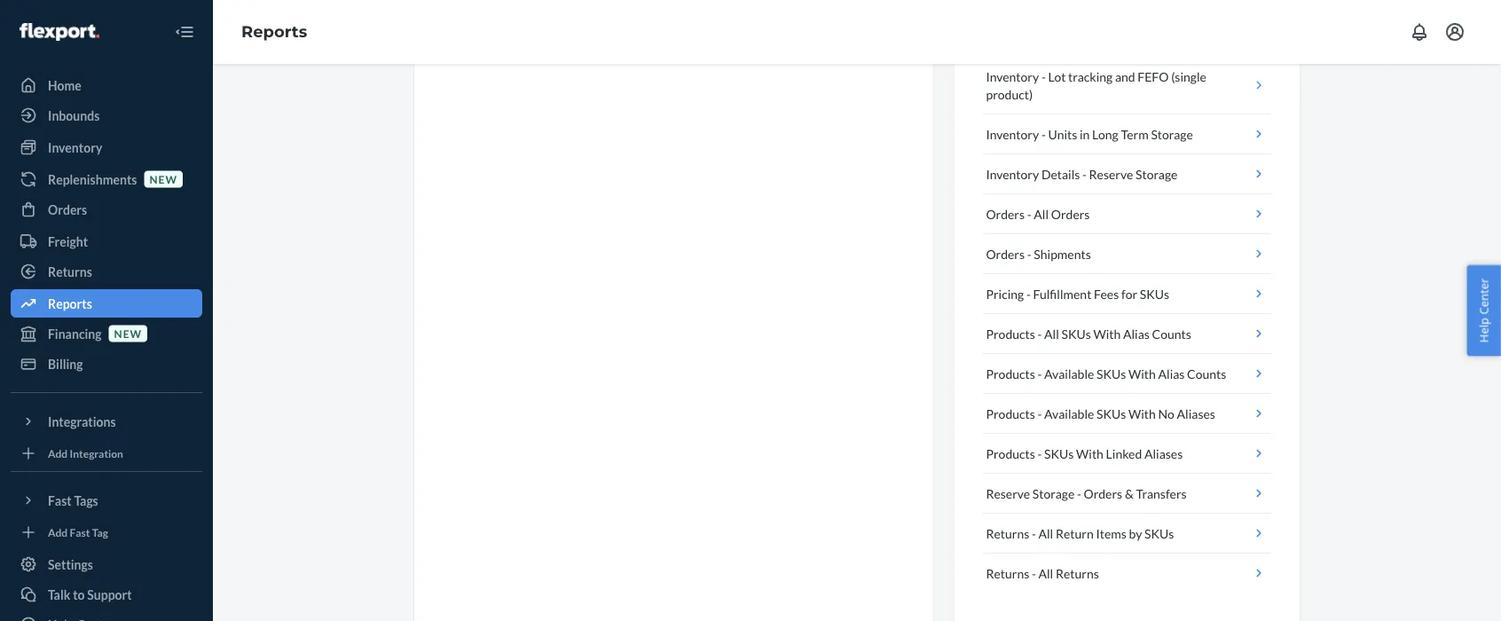 Task type: locate. For each thing, give the bounding box(es) containing it.
new
[[149, 173, 177, 185], [114, 327, 142, 340]]

orders - shipments
[[986, 246, 1091, 261]]

talk to support
[[48, 587, 132, 602]]

with down products - all skus with alias counts button
[[1129, 366, 1156, 381]]

billing
[[48, 356, 83, 371]]

orders for orders - all orders
[[986, 206, 1025, 221]]

products - skus with linked aliases
[[986, 446, 1183, 461]]

0 vertical spatial add
[[48, 447, 68, 460]]

0 vertical spatial alias
[[1123, 326, 1150, 341]]

0 horizontal spatial new
[[114, 327, 142, 340]]

0 vertical spatial reserve
[[1089, 166, 1133, 181]]

fast left tags on the bottom of page
[[48, 493, 72, 508]]

all up orders - shipments
[[1034, 206, 1049, 221]]

0 vertical spatial aliases
[[1177, 406, 1215, 421]]

add left integration
[[48, 447, 68, 460]]

products - available skus with no aliases button
[[983, 394, 1271, 434]]

reserve storage - orders & transfers
[[986, 486, 1187, 501]]

inventory inside inventory - lot tracking and fefo (single product)
[[986, 69, 1039, 84]]

- down 'returns - all return items by skus'
[[1032, 566, 1036, 581]]

returns link
[[11, 257, 202, 286]]

pricing - fulfillment fees for skus
[[986, 286, 1169, 301]]

transfers
[[1136, 486, 1187, 501]]

0 vertical spatial reports link
[[241, 22, 307, 41]]

0 vertical spatial fast
[[48, 493, 72, 508]]

with down fees
[[1093, 326, 1121, 341]]

with inside products - available skus with alias counts "button"
[[1129, 366, 1156, 381]]

2 add from the top
[[48, 526, 68, 539]]

products
[[986, 326, 1035, 341], [986, 366, 1035, 381], [986, 406, 1035, 421], [986, 446, 1035, 461]]

-
[[1042, 69, 1046, 84], [1042, 126, 1046, 142], [1082, 166, 1087, 181], [1027, 206, 1032, 221], [1027, 246, 1032, 261], [1027, 286, 1031, 301], [1038, 326, 1042, 341], [1038, 366, 1042, 381], [1038, 406, 1042, 421], [1038, 446, 1042, 461], [1077, 486, 1081, 501], [1032, 526, 1036, 541], [1032, 566, 1036, 581]]

- for inventory - lot tracking and fefo (single product)
[[1042, 69, 1046, 84]]

new up "orders" link
[[149, 173, 177, 185]]

reports
[[241, 22, 307, 41], [48, 296, 92, 311]]

add integration
[[48, 447, 123, 460]]

all inside 'orders - all orders' button
[[1034, 206, 1049, 221]]

1 vertical spatial add
[[48, 526, 68, 539]]

term
[[1121, 126, 1149, 142]]

inventory down inbounds
[[48, 140, 102, 155]]

(single
[[1171, 69, 1207, 84]]

- left return
[[1032, 526, 1036, 541]]

- up "reserve storage - orders & transfers"
[[1038, 446, 1042, 461]]

talk to support button
[[11, 580, 202, 609]]

skus up products - available skus with no aliases
[[1097, 366, 1126, 381]]

fast
[[48, 493, 72, 508], [70, 526, 90, 539]]

available down products - all skus with alias counts
[[1044, 366, 1094, 381]]

add up settings
[[48, 526, 68, 539]]

reserve
[[1089, 166, 1133, 181], [986, 486, 1030, 501]]

pricing - fulfillment fees for skus button
[[983, 274, 1271, 314]]

product)
[[986, 87, 1033, 102]]

counts inside "button"
[[1187, 366, 1226, 381]]

1 horizontal spatial reports
[[241, 22, 307, 41]]

products - all skus with alias counts button
[[983, 314, 1271, 354]]

- down products - all skus with alias counts
[[1038, 366, 1042, 381]]

inventory - lot tracking and fefo (single product)
[[986, 69, 1207, 102]]

freight link
[[11, 227, 202, 256]]

aliases right "linked"
[[1145, 446, 1183, 461]]

0 horizontal spatial reports
[[48, 296, 92, 311]]

1 vertical spatial new
[[114, 327, 142, 340]]

returns inside "button"
[[986, 526, 1029, 541]]

1 vertical spatial storage
[[1136, 166, 1178, 181]]

orders
[[48, 202, 87, 217], [986, 206, 1025, 221], [1051, 206, 1090, 221], [986, 246, 1025, 261], [1084, 486, 1123, 501]]

returns
[[48, 264, 92, 279], [986, 526, 1029, 541], [986, 566, 1029, 581], [1056, 566, 1099, 581]]

tags
[[74, 493, 98, 508]]

orders up freight
[[48, 202, 87, 217]]

aliases inside products - available skus with no aliases button
[[1177, 406, 1215, 421]]

help center button
[[1467, 265, 1501, 356]]

settings link
[[11, 550, 202, 578]]

reserve down long
[[1089, 166, 1133, 181]]

3 products from the top
[[986, 406, 1035, 421]]

- inside inventory - lot tracking and fefo (single product)
[[1042, 69, 1046, 84]]

in
[[1080, 126, 1090, 142]]

fefo
[[1138, 69, 1169, 84]]

skus
[[1140, 286, 1169, 301], [1062, 326, 1091, 341], [1097, 366, 1126, 381], [1097, 406, 1126, 421], [1044, 446, 1074, 461], [1145, 526, 1174, 541]]

reserve up 'returns - all return items by skus'
[[986, 486, 1030, 501]]

- up products - skus with linked aliases on the right of page
[[1038, 406, 1042, 421]]

with inside products - available skus with no aliases button
[[1129, 406, 1156, 421]]

1 vertical spatial aliases
[[1145, 446, 1183, 461]]

all inside products - all skus with alias counts button
[[1044, 326, 1059, 341]]

0 horizontal spatial reports link
[[11, 289, 202, 318]]

1 horizontal spatial new
[[149, 173, 177, 185]]

1 horizontal spatial alias
[[1158, 366, 1185, 381]]

add for add fast tag
[[48, 526, 68, 539]]

0 vertical spatial counts
[[1152, 326, 1191, 341]]

0 vertical spatial new
[[149, 173, 177, 185]]

- left lot
[[1042, 69, 1046, 84]]

all inside returns - all returns button
[[1039, 566, 1053, 581]]

help
[[1476, 318, 1492, 343]]

inventory down product)
[[986, 126, 1039, 142]]

reports link
[[241, 22, 307, 41], [11, 289, 202, 318]]

alias inside products - all skus with alias counts button
[[1123, 326, 1150, 341]]

- right pricing
[[1027, 286, 1031, 301]]

add for add integration
[[48, 447, 68, 460]]

by
[[1129, 526, 1142, 541]]

units
[[1048, 126, 1077, 142]]

with inside products - all skus with alias counts button
[[1093, 326, 1121, 341]]

- for products - available skus with no aliases
[[1038, 406, 1042, 421]]

inventory
[[986, 69, 1039, 84], [986, 126, 1039, 142], [48, 140, 102, 155], [986, 166, 1039, 181]]

products - skus with linked aliases button
[[983, 434, 1271, 474]]

alias for products - all skus with alias counts
[[1123, 326, 1150, 341]]

orders up pricing
[[986, 246, 1025, 261]]

talk
[[48, 587, 71, 602]]

2 available from the top
[[1044, 406, 1094, 421]]

add fast tag link
[[11, 522, 202, 543]]

inventory for inventory
[[48, 140, 102, 155]]

2 products from the top
[[986, 366, 1035, 381]]

with left "linked"
[[1076, 446, 1104, 461]]

1 vertical spatial alias
[[1158, 366, 1185, 381]]

with
[[1093, 326, 1121, 341], [1129, 366, 1156, 381], [1129, 406, 1156, 421], [1076, 446, 1104, 461]]

counts for products - available skus with alias counts
[[1187, 366, 1226, 381]]

reserve storage - orders & transfers button
[[983, 474, 1271, 514]]

center
[[1476, 278, 1492, 315]]

add integration link
[[11, 443, 202, 464]]

new for replenishments
[[149, 173, 177, 185]]

new up billing link
[[114, 327, 142, 340]]

1 vertical spatial reports
[[48, 296, 92, 311]]

inventory - lot tracking and fefo (single product) button
[[983, 57, 1271, 114]]

no
[[1158, 406, 1175, 421]]

0 vertical spatial available
[[1044, 366, 1094, 381]]

available up products - skus with linked aliases on the right of page
[[1044, 406, 1094, 421]]

with left no
[[1129, 406, 1156, 421]]

0 vertical spatial storage
[[1151, 126, 1193, 142]]

storage up return
[[1033, 486, 1075, 501]]

long
[[1092, 126, 1119, 142]]

all down 'returns - all return items by skus'
[[1039, 566, 1053, 581]]

1 add from the top
[[48, 447, 68, 460]]

1 horizontal spatial reports link
[[241, 22, 307, 41]]

- for orders - all orders
[[1027, 206, 1032, 221]]

all down "fulfillment"
[[1044, 326, 1059, 341]]

0 horizontal spatial alias
[[1123, 326, 1150, 341]]

products inside "button"
[[986, 366, 1035, 381]]

inventory up product)
[[986, 69, 1039, 84]]

integrations
[[48, 414, 116, 429]]

4 products from the top
[[986, 446, 1035, 461]]

1 products from the top
[[986, 326, 1035, 341]]

inventory for inventory - lot tracking and fefo (single product)
[[986, 69, 1039, 84]]

- left units
[[1042, 126, 1046, 142]]

inbounds link
[[11, 101, 202, 130]]

orders up orders - shipments
[[986, 206, 1025, 221]]

- for returns - all returns
[[1032, 566, 1036, 581]]

and
[[1115, 69, 1135, 84]]

0 horizontal spatial reserve
[[986, 486, 1030, 501]]

open account menu image
[[1444, 21, 1466, 43]]

1 vertical spatial counts
[[1187, 366, 1226, 381]]

available inside "button"
[[1044, 366, 1094, 381]]

counts inside button
[[1152, 326, 1191, 341]]

1 available from the top
[[1044, 366, 1094, 381]]

aliases right no
[[1177, 406, 1215, 421]]

orders - shipments button
[[983, 234, 1271, 274]]

alias down for
[[1123, 326, 1150, 341]]

returns for returns - all returns
[[986, 566, 1029, 581]]

inventory up orders - all orders
[[986, 166, 1039, 181]]

all inside returns - all return items by skus "button"
[[1039, 526, 1053, 541]]

all left return
[[1039, 526, 1053, 541]]

0 vertical spatial reports
[[241, 22, 307, 41]]

available inside button
[[1044, 406, 1094, 421]]

- left shipments
[[1027, 246, 1032, 261]]

return
[[1056, 526, 1094, 541]]

alias up no
[[1158, 366, 1185, 381]]

home
[[48, 78, 81, 93]]

storage down term
[[1136, 166, 1178, 181]]

with inside products - skus with linked aliases button
[[1076, 446, 1104, 461]]

orders up shipments
[[1051, 206, 1090, 221]]

fees
[[1094, 286, 1119, 301]]

orders for orders
[[48, 202, 87, 217]]

products - available skus with alias counts
[[986, 366, 1226, 381]]

alias inside products - available skus with alias counts "button"
[[1158, 366, 1185, 381]]

- up orders - shipments
[[1027, 206, 1032, 221]]

inventory - units in long term storage button
[[983, 114, 1271, 154]]

fast left tag
[[70, 526, 90, 539]]

fulfillment
[[1033, 286, 1092, 301]]

inventory details - reserve storage
[[986, 166, 1178, 181]]

all for skus
[[1044, 326, 1059, 341]]

add
[[48, 447, 68, 460], [48, 526, 68, 539]]

home link
[[11, 71, 202, 99]]

close navigation image
[[174, 21, 195, 43]]

alias
[[1123, 326, 1150, 341], [1158, 366, 1185, 381]]

aliases inside products - skus with linked aliases button
[[1145, 446, 1183, 461]]

available for products - available skus with no aliases
[[1044, 406, 1094, 421]]

aliases
[[1177, 406, 1215, 421], [1145, 446, 1183, 461]]

linked
[[1106, 446, 1142, 461]]

storage
[[1151, 126, 1193, 142], [1136, 166, 1178, 181], [1033, 486, 1075, 501]]

- down "fulfillment"
[[1038, 326, 1042, 341]]

storage right term
[[1151, 126, 1193, 142]]

counts
[[1152, 326, 1191, 341], [1187, 366, 1226, 381]]

pricing
[[986, 286, 1024, 301]]

available
[[1044, 366, 1094, 381], [1044, 406, 1094, 421]]

1 vertical spatial available
[[1044, 406, 1094, 421]]

all
[[1034, 206, 1049, 221], [1044, 326, 1059, 341], [1039, 526, 1053, 541], [1039, 566, 1053, 581]]

new for financing
[[114, 327, 142, 340]]



Task type: vqa. For each thing, say whether or not it's contained in the screenshot.
Storage
yes



Task type: describe. For each thing, give the bounding box(es) containing it.
inventory details - reserve storage button
[[983, 154, 1271, 194]]

returns - all return items by skus button
[[983, 514, 1271, 554]]

available for products - available skus with alias counts
[[1044, 366, 1094, 381]]

2 vertical spatial storage
[[1033, 486, 1075, 501]]

help center
[[1476, 278, 1492, 343]]

orders left &
[[1084, 486, 1123, 501]]

settings
[[48, 557, 93, 572]]

1 vertical spatial reserve
[[986, 486, 1030, 501]]

orders - all orders button
[[983, 194, 1271, 234]]

freight
[[48, 234, 88, 249]]

all for orders
[[1034, 206, 1049, 221]]

orders for orders - shipments
[[986, 246, 1025, 261]]

inbounds
[[48, 108, 100, 123]]

financing
[[48, 326, 102, 341]]

open notifications image
[[1409, 21, 1430, 43]]

1 horizontal spatial reserve
[[1089, 166, 1133, 181]]

- for orders - shipments
[[1027, 246, 1032, 261]]

products for products - skus with linked aliases
[[986, 446, 1035, 461]]

- for inventory - units in long term storage
[[1042, 126, 1046, 142]]

- for products - available skus with alias counts
[[1038, 366, 1042, 381]]

all for return
[[1039, 526, 1053, 541]]

replenishments
[[48, 172, 137, 187]]

- for returns - all return items by skus
[[1032, 526, 1036, 541]]

products for products - all skus with alias counts
[[986, 326, 1035, 341]]

returns for returns - all return items by skus
[[986, 526, 1029, 541]]

products - all skus with alias counts
[[986, 326, 1191, 341]]

returns - all returns
[[986, 566, 1099, 581]]

returns for returns
[[48, 264, 92, 279]]

shipments
[[1034, 246, 1091, 261]]

fast tags button
[[11, 486, 202, 515]]

all for returns
[[1039, 566, 1053, 581]]

orders - all orders
[[986, 206, 1090, 221]]

products for products - available skus with no aliases
[[986, 406, 1035, 421]]

products - available skus with alias counts button
[[983, 354, 1271, 394]]

with for products - available skus with alias counts
[[1129, 366, 1156, 381]]

with for products - all skus with alias counts
[[1093, 326, 1121, 341]]

billing link
[[11, 350, 202, 378]]

tracking
[[1068, 69, 1113, 84]]

for
[[1121, 286, 1138, 301]]

inventory for inventory - units in long term storage
[[986, 126, 1039, 142]]

1 vertical spatial fast
[[70, 526, 90, 539]]

returns - all returns button
[[983, 554, 1271, 593]]

integration
[[70, 447, 123, 460]]

tag
[[92, 526, 108, 539]]

with for products - available skus with no aliases
[[1129, 406, 1156, 421]]

fast inside "dropdown button"
[[48, 493, 72, 508]]

products - available skus with no aliases
[[986, 406, 1215, 421]]

- for products - skus with linked aliases
[[1038, 446, 1042, 461]]

products for products - available skus with alias counts
[[986, 366, 1035, 381]]

inventory link
[[11, 133, 202, 161]]

items
[[1096, 526, 1127, 541]]

skus up "reserve storage - orders & transfers"
[[1044, 446, 1074, 461]]

lot
[[1048, 69, 1066, 84]]

skus down pricing - fulfillment fees for skus
[[1062, 326, 1091, 341]]

to
[[73, 587, 85, 602]]

add fast tag
[[48, 526, 108, 539]]

skus right by
[[1145, 526, 1174, 541]]

flexport logo image
[[20, 23, 99, 41]]

- for products - all skus with alias counts
[[1038, 326, 1042, 341]]

inventory - units in long term storage
[[986, 126, 1193, 142]]

returns - all return items by skus
[[986, 526, 1174, 541]]

fast tags
[[48, 493, 98, 508]]

support
[[87, 587, 132, 602]]

details
[[1042, 166, 1080, 181]]

skus right for
[[1140, 286, 1169, 301]]

- up 'returns - all return items by skus'
[[1077, 486, 1081, 501]]

integrations button
[[11, 407, 202, 436]]

skus down products - available skus with alias counts on the bottom right of page
[[1097, 406, 1126, 421]]

- for pricing - fulfillment fees for skus
[[1027, 286, 1031, 301]]

- right details at top
[[1082, 166, 1087, 181]]

counts for products - all skus with alias counts
[[1152, 326, 1191, 341]]

1 vertical spatial reports link
[[11, 289, 202, 318]]

inventory for inventory details - reserve storage
[[986, 166, 1039, 181]]

&
[[1125, 486, 1134, 501]]

orders link
[[11, 195, 202, 224]]

alias for products - available skus with alias counts
[[1158, 366, 1185, 381]]



